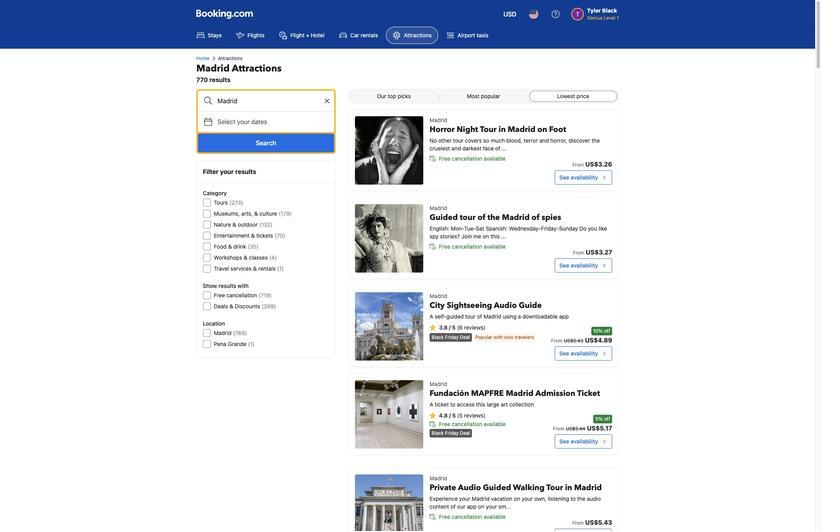 Task type: vqa. For each thing, say whether or not it's contained in the screenshot.
"5" to the bottom
yes



Task type: locate. For each thing, give the bounding box(es) containing it.
workshops
[[214, 254, 242, 261]]

us$5.43 left us$4.89
[[564, 338, 584, 344]]

us$5.43 down audio
[[585, 519, 612, 526]]

attractions link
[[386, 27, 438, 44]]

of down sightseeing
[[477, 313, 482, 320]]

/ right 4.8
[[449, 412, 451, 419]]

0 vertical spatial app
[[559, 313, 569, 320]]

0 horizontal spatial to
[[450, 401, 456, 408]]

2 see from the top
[[560, 262, 569, 269]]

4 see availability from the top
[[560, 438, 598, 445]]

admission
[[536, 388, 576, 399]]

culture
[[260, 210, 277, 217]]

/
[[449, 324, 451, 331], [449, 412, 451, 419]]

& for workshops & classes
[[244, 254, 248, 261]]

search
[[256, 139, 276, 147]]

tour right other
[[453, 137, 464, 144]]

0 vertical spatial tour
[[480, 124, 497, 135]]

in inside madrid private audio guided walking tour in madrid experience your madrid vacation on your own, listening to the audio content of our app on your sm...
[[565, 482, 572, 493]]

the
[[592, 137, 600, 144], [488, 212, 500, 223], [577, 495, 586, 502]]

audio
[[587, 495, 601, 502]]

5 for fundación
[[452, 412, 456, 419]]

madrid up english: at the top right
[[430, 205, 447, 211]]

with up free cancellation (718)
[[238, 282, 249, 289]]

app right our
[[467, 503, 477, 510]]

us$5.43 inside 10% off from us$5.43 us$4.89
[[564, 338, 584, 344]]

1 vertical spatial and
[[452, 145, 461, 152]]

1 vertical spatial black friday deal
[[432, 430, 470, 436]]

from for madrid
[[573, 520, 584, 526]]

1 see from the top
[[560, 174, 569, 181]]

0 horizontal spatial audio
[[458, 482, 481, 493]]

1 vertical spatial the
[[488, 212, 500, 223]]

a left self-
[[430, 313, 433, 320]]

friday down (6
[[445, 334, 459, 340]]

reviews) up popular
[[464, 324, 486, 331]]

availability down 10% off from us$5.43 us$4.89 on the right bottom of the page
[[571, 350, 598, 357]]

0 vertical spatial /
[[449, 324, 451, 331]]

availability down from us$3.26 on the top right of page
[[571, 174, 598, 181]]

a left ticket
[[430, 401, 433, 408]]

like
[[599, 225, 607, 232]]

with
[[238, 282, 249, 289], [494, 334, 503, 340]]

in up the listening
[[565, 482, 572, 493]]

flight
[[290, 32, 305, 38]]

2 5 from the top
[[452, 412, 456, 419]]

popular
[[481, 93, 500, 99]]

content
[[430, 503, 449, 510]]

your left dates
[[237, 118, 250, 125]]

4 see from the top
[[560, 438, 569, 445]]

4 availability from the top
[[571, 438, 598, 445]]

tour inside the madrid guided tour of the madrid of spies english: mon-tue-sat spanish: wednesday-friday-sunday  do you like spy stories?  join me on this ...
[[460, 212, 476, 223]]

1 vertical spatial 5
[[452, 412, 456, 419]]

the up spanish:
[[488, 212, 500, 223]]

nature
[[214, 221, 231, 228]]

to right the listening
[[571, 495, 576, 502]]

this
[[491, 233, 500, 240], [476, 401, 485, 408]]

5% off from us$5.44 us$5.17
[[553, 416, 612, 432]]

from
[[573, 162, 584, 168], [573, 250, 584, 256], [551, 338, 563, 344], [553, 426, 565, 432], [573, 520, 584, 526]]

0 vertical spatial with
[[238, 282, 249, 289]]

(6
[[457, 324, 463, 331]]

available down sm...
[[484, 513, 506, 520]]

rentals down (4)
[[259, 265, 276, 272]]

0 vertical spatial attractions
[[404, 32, 432, 38]]

to inside madrid fundación mapfre madrid admission ticket a ticket to access this large art collection
[[450, 401, 456, 408]]

results up "(273)"
[[236, 168, 257, 175]]

from inside from us$5.43
[[573, 520, 584, 526]]

off right the 10%
[[604, 328, 610, 334]]

tour
[[453, 137, 464, 144], [460, 212, 476, 223], [465, 313, 476, 320]]

using
[[503, 313, 517, 320]]

2 see availability from the top
[[560, 262, 598, 269]]

popular with solo travelers
[[475, 334, 534, 340]]

1 / from the top
[[449, 324, 451, 331]]

black friday deal down 4.8
[[432, 430, 470, 436]]

1 horizontal spatial app
[[559, 313, 569, 320]]

much
[[491, 137, 505, 144]]

from us$3.26
[[573, 161, 612, 168]]

available for guided
[[484, 513, 506, 520]]

madrid attractions 770 results
[[196, 62, 282, 83]]

2 horizontal spatial the
[[592, 137, 600, 144]]

see down 10% off from us$5.43 us$4.89 on the right bottom of the page
[[560, 350, 569, 357]]

and right terror
[[540, 137, 549, 144]]

app
[[559, 313, 569, 320], [467, 503, 477, 510]]

2 vertical spatial black
[[432, 430, 444, 436]]

price
[[577, 93, 589, 99]]

flights link
[[230, 27, 271, 44]]

audio inside madrid private audio guided walking tour in madrid experience your madrid vacation on your own, listening to the audio content of our app on your sm...
[[458, 482, 481, 493]]

food & drink (35)
[[214, 243, 259, 250]]

level
[[604, 15, 616, 21]]

0 horizontal spatial the
[[488, 212, 500, 223]]

2 available from the top
[[484, 243, 506, 250]]

0 vertical spatial 5
[[452, 324, 456, 331]]

0 vertical spatial the
[[592, 137, 600, 144]]

1 vertical spatial off
[[604, 416, 610, 422]]

free up deals
[[214, 292, 225, 299]]

1 horizontal spatial tour
[[547, 482, 563, 493]]

airport taxis link
[[440, 27, 495, 44]]

& right deals
[[230, 303, 234, 310]]

wednesday-
[[509, 225, 541, 232]]

your account menu tyler black genius level 1 element
[[572, 4, 622, 22]]

off right 5%
[[604, 416, 610, 422]]

a inside madrid fundación mapfre madrid admission ticket a ticket to access this large art collection
[[430, 401, 433, 408]]

black friday deal down 3.8
[[432, 334, 470, 340]]

tour inside madrid private audio guided walking tour in madrid experience your madrid vacation on your own, listening to the audio content of our app on your sm...
[[547, 482, 563, 493]]

... down much
[[502, 145, 507, 152]]

0 horizontal spatial guided
[[430, 212, 458, 223]]

0 vertical spatial results
[[209, 76, 231, 83]]

friday-
[[541, 225, 559, 232]]

see down horror,
[[560, 174, 569, 181]]

1 vertical spatial app
[[467, 503, 477, 510]]

madrid up city
[[430, 293, 447, 299]]

madrid down home
[[196, 62, 230, 75]]

me
[[474, 233, 481, 240]]

see for guided tour of the madrid of spies
[[560, 262, 569, 269]]

... down spanish:
[[501, 233, 506, 240]]

tour down sightseeing
[[465, 313, 476, 320]]

cancellation down darkest
[[452, 155, 482, 162]]

1 vertical spatial tour
[[547, 482, 563, 493]]

2 a from the top
[[430, 401, 433, 408]]

tour inside madrid city sightseeing audio guide a self-guided tour of madrid using a downloadable app
[[465, 313, 476, 320]]

3 see from the top
[[560, 350, 569, 357]]

0 horizontal spatial (1)
[[248, 341, 255, 347]]

entertainment & tickets (70)
[[214, 232, 285, 239]]

2 availability from the top
[[571, 262, 598, 269]]

1 vertical spatial this
[[476, 401, 485, 408]]

black down 3.8
[[432, 334, 444, 340]]

madrid up private at the right bottom
[[430, 475, 447, 482]]

0 vertical spatial reviews)
[[464, 324, 486, 331]]

1 horizontal spatial with
[[494, 334, 503, 340]]

see availability down from us$3.26 on the top right of page
[[560, 174, 598, 181]]

and down other
[[452, 145, 461, 152]]

(5
[[457, 412, 463, 419]]

2 free cancellation available from the top
[[439, 243, 506, 250]]

1 vertical spatial results
[[236, 168, 257, 175]]

0 vertical spatial rentals
[[361, 32, 378, 38]]

black friday deal
[[432, 334, 470, 340], [432, 430, 470, 436]]

guided up vacation
[[483, 482, 511, 493]]

tours
[[214, 199, 228, 206]]

see availability for fundación mapfre madrid admission ticket
[[560, 438, 598, 445]]

the left audio
[[577, 495, 586, 502]]

4 available from the top
[[484, 513, 506, 520]]

free for private
[[439, 513, 450, 520]]

of
[[495, 145, 501, 152], [478, 212, 486, 223], [532, 212, 540, 223], [477, 313, 482, 320], [451, 503, 456, 510]]

1 horizontal spatial in
[[565, 482, 572, 493]]

1 vertical spatial (1)
[[248, 341, 255, 347]]

free down content
[[439, 513, 450, 520]]

0 vertical spatial deal
[[460, 334, 470, 340]]

free down stories?
[[439, 243, 450, 250]]

large
[[487, 401, 500, 408]]

black down 4.8
[[432, 430, 444, 436]]

reviews) for mapfre
[[464, 412, 486, 419]]

on
[[538, 124, 547, 135], [483, 233, 489, 240], [514, 495, 520, 502], [478, 503, 485, 510]]

... inside madrid horror night tour in madrid on foot no other tour covers so much blood, terror and horror, discover the cruelest and darkest face of ...
[[502, 145, 507, 152]]

food
[[214, 243, 227, 250]]

1 friday from the top
[[445, 334, 459, 340]]

with left the solo at the bottom right
[[494, 334, 503, 340]]

reviews) for sightseeing
[[464, 324, 486, 331]]

1 vertical spatial /
[[449, 412, 451, 419]]

1 horizontal spatial and
[[540, 137, 549, 144]]

vacation
[[491, 495, 513, 502]]

sunday
[[559, 225, 578, 232]]

1 vertical spatial deal
[[460, 430, 470, 436]]

select
[[218, 118, 236, 125]]

1 deal from the top
[[460, 334, 470, 340]]

madrid up the wednesday-
[[502, 212, 530, 223]]

1 off from the top
[[604, 328, 610, 334]]

/ right 3.8
[[449, 324, 451, 331]]

available for of
[[484, 243, 506, 250]]

2 vertical spatial attractions
[[232, 62, 282, 75]]

free cancellation available down 4.8 / 5 (5 reviews)
[[439, 421, 506, 427]]

nature & outdoor (132)
[[214, 221, 273, 228]]

0 vertical spatial off
[[604, 328, 610, 334]]

us$5.43
[[564, 338, 584, 344], [585, 519, 612, 526]]

2 friday from the top
[[445, 430, 459, 436]]

2 off from the top
[[604, 416, 610, 422]]

off for fundación mapfre madrid admission ticket
[[604, 416, 610, 422]]

0 horizontal spatial this
[[476, 401, 485, 408]]

from inside from us$3.27
[[573, 250, 584, 256]]

3 available from the top
[[484, 421, 506, 427]]

audio
[[494, 300, 517, 311], [458, 482, 481, 493]]

free cancellation available down "me"
[[439, 243, 506, 250]]

0 horizontal spatial us$5.43
[[564, 338, 584, 344]]

4 free cancellation available from the top
[[439, 513, 506, 520]]

available down face
[[484, 155, 506, 162]]

0 vertical spatial this
[[491, 233, 500, 240]]

of inside madrid private audio guided walking tour in madrid experience your madrid vacation on your own, listening to the audio content of our app on your sm...
[[451, 503, 456, 510]]

available down large
[[484, 421, 506, 427]]

booking.com image
[[196, 9, 253, 19]]

cancellation down our
[[452, 513, 482, 520]]

see down sunday
[[560, 262, 569, 269]]

results
[[209, 76, 231, 83], [236, 168, 257, 175], [219, 282, 236, 289]]

on right "me"
[[483, 233, 489, 240]]

cancellation down join
[[452, 243, 482, 250]]

1 free cancellation available from the top
[[439, 155, 506, 162]]

no
[[430, 137, 437, 144]]

covers
[[465, 137, 482, 144]]

0 horizontal spatial tour
[[480, 124, 497, 135]]

sat
[[476, 225, 484, 232]]

off for city sightseeing audio guide
[[604, 328, 610, 334]]

1 horizontal spatial us$5.43
[[585, 519, 612, 526]]

1 a from the top
[[430, 313, 433, 320]]

free cancellation available for tour
[[439, 243, 506, 250]]

2 / from the top
[[449, 412, 451, 419]]

walking
[[513, 482, 545, 493]]

your down vacation
[[486, 503, 497, 510]]

1 available from the top
[[484, 155, 506, 162]]

our top picks
[[377, 93, 411, 99]]

your down walking at the bottom
[[522, 495, 533, 502]]

stays
[[208, 32, 222, 38]]

& up travel services & rentals (1)
[[244, 254, 248, 261]]

see availability down 10% off from us$5.43 us$4.89 on the right bottom of the page
[[560, 350, 598, 357]]

0 vertical spatial friday
[[445, 334, 459, 340]]

1 vertical spatial black
[[432, 334, 444, 340]]

0 horizontal spatial in
[[499, 124, 506, 135]]

1 horizontal spatial to
[[571, 495, 576, 502]]

listening
[[548, 495, 569, 502]]

collection
[[510, 401, 534, 408]]

1 horizontal spatial this
[[491, 233, 500, 240]]

tyler
[[587, 7, 601, 14]]

0 vertical spatial in
[[499, 124, 506, 135]]

audio up our
[[458, 482, 481, 493]]

on right vacation
[[514, 495, 520, 502]]

1 horizontal spatial guided
[[483, 482, 511, 493]]

1 horizontal spatial the
[[577, 495, 586, 502]]

private
[[430, 482, 456, 493]]

1 horizontal spatial audio
[[494, 300, 517, 311]]

drink
[[234, 243, 246, 250]]

of left our
[[451, 503, 456, 510]]

1 vertical spatial reviews)
[[464, 412, 486, 419]]

of inside madrid city sightseeing audio guide a self-guided tour of madrid using a downloadable app
[[477, 313, 482, 320]]

0 vertical spatial a
[[430, 313, 433, 320]]

taxis
[[477, 32, 489, 38]]

guided up english: at the top right
[[430, 212, 458, 223]]

rentals right car
[[361, 32, 378, 38]]

free cancellation available down darkest
[[439, 155, 506, 162]]

home link
[[196, 55, 209, 62]]

2 vertical spatial the
[[577, 495, 586, 502]]

see availability down us$5.44
[[560, 438, 598, 445]]

terror
[[524, 137, 538, 144]]

2 deal from the top
[[460, 430, 470, 436]]

filter your results
[[203, 168, 257, 175]]

free cancellation available down our
[[439, 513, 506, 520]]

1 vertical spatial in
[[565, 482, 572, 493]]

0 vertical spatial guided
[[430, 212, 458, 223]]

reviews) down access
[[464, 412, 486, 419]]

1 vertical spatial friday
[[445, 430, 459, 436]]

friday down (5
[[445, 430, 459, 436]]

black inside tyler black genius level 1
[[602, 7, 617, 14]]

attractions inside madrid attractions 770 results
[[232, 62, 282, 75]]

0 vertical spatial (1)
[[277, 265, 284, 272]]

0 vertical spatial tour
[[453, 137, 464, 144]]

available for tour
[[484, 155, 506, 162]]

0 vertical spatial audio
[[494, 300, 517, 311]]

entertainment
[[214, 232, 250, 239]]

1 availability from the top
[[571, 174, 598, 181]]

of down much
[[495, 145, 501, 152]]

audio up using
[[494, 300, 517, 311]]

see availability
[[560, 174, 598, 181], [560, 262, 598, 269], [560, 350, 598, 357], [560, 438, 598, 445]]

us$5.44
[[566, 426, 586, 432]]

see availability down from us$3.27
[[560, 262, 598, 269]]

tours (273)
[[214, 199, 243, 206]]

2 vertical spatial tour
[[465, 313, 476, 320]]

0 vertical spatial us$5.43
[[564, 338, 584, 344]]

... inside the madrid guided tour of the madrid of spies english: mon-tue-sat spanish: wednesday-friday-sunday  do you like spy stories?  join me on this ...
[[501, 233, 506, 240]]

3 availability from the top
[[571, 350, 598, 357]]

tour up tue-
[[460, 212, 476, 223]]

self-
[[435, 313, 446, 320]]

deal down 4.8 / 5 (5 reviews)
[[460, 430, 470, 436]]

guided
[[446, 313, 464, 320]]

app right the downloadable
[[559, 313, 569, 320]]

(1) down (70) on the top of page
[[277, 265, 284, 272]]

this inside the madrid guided tour of the madrid of spies english: mon-tue-sat spanish: wednesday-friday-sunday  do you like spy stories?  join me on this ...
[[491, 233, 500, 240]]

& up (35)
[[251, 232, 255, 239]]

deal down 3.8 / 5 (6 reviews)
[[460, 334, 470, 340]]

see for fundación mapfre madrid admission ticket
[[560, 438, 569, 445]]

lowest price
[[557, 93, 589, 99]]

tour up so at the top of page
[[480, 124, 497, 135]]

so
[[483, 137, 489, 144]]

black up level
[[602, 7, 617, 14]]

madrid up collection in the bottom of the page
[[506, 388, 534, 399]]

availability for guided tour of the madrid of spies
[[571, 262, 598, 269]]

1 5 from the top
[[452, 324, 456, 331]]

0 vertical spatial black friday deal
[[432, 334, 470, 340]]

of inside madrid horror night tour in madrid on foot no other tour covers so much blood, terror and horror, discover the cruelest and darkest face of ...
[[495, 145, 501, 152]]

1 vertical spatial to
[[571, 495, 576, 502]]

availability for city sightseeing audio guide
[[571, 350, 598, 357]]

& right 'arts,'
[[254, 210, 258, 217]]

0 horizontal spatial app
[[467, 503, 477, 510]]

1 vertical spatial guided
[[483, 482, 511, 493]]

cancellation for guided
[[452, 243, 482, 250]]

home
[[196, 55, 209, 61]]

on left foot
[[538, 124, 547, 135]]

from inside from us$3.26
[[573, 162, 584, 168]]

1 vertical spatial audio
[[458, 482, 481, 493]]

grande
[[228, 341, 247, 347]]

(1) right grande
[[248, 341, 255, 347]]

your up our
[[459, 495, 471, 502]]

tour inside madrid horror night tour in madrid on foot no other tour covers so much blood, terror and horror, discover the cruelest and darkest face of ...
[[453, 137, 464, 144]]

(273)
[[230, 199, 243, 206]]

0 vertical spatial ...
[[502, 145, 507, 152]]

car
[[350, 32, 359, 38]]

spies
[[542, 212, 561, 223]]

1 see availability from the top
[[560, 174, 598, 181]]

available
[[484, 155, 506, 162], [484, 243, 506, 250], [484, 421, 506, 427], [484, 513, 506, 520]]

0 vertical spatial black
[[602, 7, 617, 14]]

& for food & drink
[[228, 243, 232, 250]]

1 vertical spatial attractions
[[218, 55, 243, 61]]

from for spies
[[573, 250, 584, 256]]

to right ticket
[[450, 401, 456, 408]]

0 horizontal spatial rentals
[[259, 265, 276, 272]]

free down cruelest
[[439, 155, 450, 162]]

1 vertical spatial rentals
[[259, 265, 276, 272]]

see down us$5.44
[[560, 438, 569, 445]]

off inside 5% off from us$5.44 us$5.17
[[604, 416, 610, 422]]

(132)
[[260, 221, 273, 228]]

lowest
[[557, 93, 575, 99]]

top
[[388, 93, 396, 99]]

3 see availability from the top
[[560, 350, 598, 357]]

and
[[540, 137, 549, 144], [452, 145, 461, 152]]

1 vertical spatial ...
[[501, 233, 506, 240]]

0 vertical spatial to
[[450, 401, 456, 408]]

from us$3.27
[[573, 249, 612, 256]]

see availability for city sightseeing audio guide
[[560, 350, 598, 357]]

off inside 10% off from us$5.43 us$4.89
[[604, 328, 610, 334]]

5 left (6
[[452, 324, 456, 331]]

1 vertical spatial tour
[[460, 212, 476, 223]]

1 vertical spatial a
[[430, 401, 433, 408]]

cancellation for private
[[452, 513, 482, 520]]

this down spanish:
[[491, 233, 500, 240]]



Task type: describe. For each thing, give the bounding box(es) containing it.
madrid guided tour of the madrid of spies english: mon-tue-sat spanish: wednesday-friday-sunday  do you like spy stories?  join me on this ...
[[430, 205, 607, 240]]

... for in
[[502, 145, 507, 152]]

city sightseeing audio guide image
[[355, 292, 423, 361]]

/ for fundación
[[449, 412, 451, 419]]

car rentals
[[350, 32, 378, 38]]

guided inside the madrid guided tour of the madrid of spies english: mon-tue-sat spanish: wednesday-friday-sunday  do you like spy stories?  join me on this ...
[[430, 212, 458, 223]]

from inside 5% off from us$5.44 us$5.17
[[553, 426, 565, 432]]

1 horizontal spatial (1)
[[277, 265, 284, 272]]

category
[[203, 190, 227, 196]]

cancellation for horror
[[452, 155, 482, 162]]

of up the wednesday-
[[532, 212, 540, 223]]

face
[[483, 145, 494, 152]]

1
[[617, 15, 619, 21]]

sightseeing
[[447, 300, 492, 311]]

madrid horror night tour in madrid on foot no other tour covers so much blood, terror and horror, discover the cruelest and darkest face of ...
[[430, 117, 600, 152]]

madrid up horror
[[430, 117, 447, 123]]

see availability for horror night tour in madrid on foot
[[560, 174, 598, 181]]

5 for city
[[452, 324, 456, 331]]

cruelest
[[430, 145, 450, 152]]

free down 4.8
[[439, 421, 450, 427]]

free cancellation available for audio
[[439, 513, 506, 520]]

pena grande (1)
[[214, 341, 255, 347]]

services
[[231, 265, 252, 272]]

... for the
[[501, 233, 506, 240]]

tickets
[[257, 232, 273, 239]]

& for entertainment & tickets
[[251, 232, 255, 239]]

0 vertical spatial and
[[540, 137, 549, 144]]

& for deals & discounts
[[230, 303, 234, 310]]

madrid up blood, on the right of page
[[508, 124, 536, 135]]

private audio guided walking tour in madrid image
[[355, 475, 423, 531]]

horror night tour in madrid on foot image
[[355, 116, 423, 185]]

ticket
[[435, 401, 449, 408]]

see for horror night tour in madrid on foot
[[560, 174, 569, 181]]

madrid left vacation
[[472, 495, 490, 502]]

availability for horror night tour in madrid on foot
[[571, 174, 598, 181]]

audio inside madrid city sightseeing audio guide a self-guided tour of madrid using a downloadable app
[[494, 300, 517, 311]]

travelers
[[515, 334, 534, 340]]

10% off from us$5.43 us$4.89
[[551, 328, 612, 344]]

results inside madrid attractions 770 results
[[209, 76, 231, 83]]

museums, arts, & culture (179)
[[214, 210, 292, 217]]

usd
[[504, 11, 517, 18]]

guided inside madrid private audio guided walking tour in madrid experience your madrid vacation on your own, listening to the audio content of our app on your sm...
[[483, 482, 511, 493]]

picks
[[398, 93, 411, 99]]

you
[[588, 225, 597, 232]]

car rentals link
[[333, 27, 385, 44]]

cancellation down 4.8 / 5 (5 reviews)
[[452, 421, 482, 427]]

hotel
[[311, 32, 324, 38]]

madrid (769)
[[214, 330, 247, 336]]

stories?
[[440, 233, 460, 240]]

2 black friday deal from the top
[[432, 430, 470, 436]]

madrid private audio guided walking tour in madrid experience your madrid vacation on your own, listening to the audio content of our app on your sm...
[[430, 475, 602, 510]]

1 vertical spatial us$5.43
[[585, 519, 612, 526]]

from us$5.43
[[573, 519, 612, 526]]

most popular
[[467, 93, 500, 99]]

4.8
[[439, 412, 448, 419]]

app inside madrid private audio guided walking tour in madrid experience your madrid vacation on your own, listening to the audio content of our app on your sm...
[[467, 503, 477, 510]]

popular
[[475, 334, 492, 340]]

your right filter
[[220, 168, 234, 175]]

airport taxis
[[458, 32, 489, 38]]

on right our
[[478, 503, 485, 510]]

search button
[[198, 134, 334, 152]]

us$3.26
[[586, 161, 612, 168]]

4.8 / 5 (5 reviews)
[[439, 412, 486, 419]]

/ for city
[[449, 324, 451, 331]]

a inside madrid city sightseeing audio guide a self-guided tour of madrid using a downloadable app
[[430, 313, 433, 320]]

flight + hotel
[[290, 32, 324, 38]]

discover
[[569, 137, 590, 144]]

blood,
[[506, 137, 522, 144]]

pena
[[214, 341, 227, 347]]

of up sat
[[478, 212, 486, 223]]

horror,
[[551, 137, 567, 144]]

on inside the madrid guided tour of the madrid of spies english: mon-tue-sat spanish: wednesday-friday-sunday  do you like spy stories?  join me on this ...
[[483, 233, 489, 240]]

1 horizontal spatial rentals
[[361, 32, 378, 38]]

(179)
[[279, 210, 292, 217]]

guided tour of the madrid of spies image
[[355, 204, 423, 273]]

outdoor
[[238, 221, 258, 228]]

free cancellation available for night
[[439, 155, 506, 162]]

spy
[[430, 233, 439, 240]]

madrid left using
[[484, 313, 501, 320]]

from inside 10% off from us$5.43 us$4.89
[[551, 338, 563, 344]]

downloadable
[[523, 313, 558, 320]]

free for guided
[[439, 243, 450, 250]]

madrid inside madrid attractions 770 results
[[196, 62, 230, 75]]

Where are you going? search field
[[198, 91, 334, 111]]

fundación
[[430, 388, 469, 399]]

workshops & classes (4)
[[214, 254, 277, 261]]

0 horizontal spatial with
[[238, 282, 249, 289]]

experience
[[430, 495, 458, 502]]

guide
[[519, 300, 542, 311]]

(70)
[[275, 232, 285, 239]]

see for city sightseeing audio guide
[[560, 350, 569, 357]]

1 black friday deal from the top
[[432, 334, 470, 340]]

+
[[306, 32, 309, 38]]

travel services & rentals (1)
[[214, 265, 284, 272]]

the inside madrid private audio guided walking tour in madrid experience your madrid vacation on your own, listening to the audio content of our app on your sm...
[[577, 495, 586, 502]]

madrid city sightseeing audio guide a self-guided tour of madrid using a downloadable app
[[430, 293, 569, 320]]

foot
[[549, 124, 566, 135]]

discounts
[[235, 303, 260, 310]]

other
[[438, 137, 452, 144]]

us$4.89
[[585, 337, 612, 344]]

& down the classes
[[253, 265, 257, 272]]

mapfre
[[471, 388, 504, 399]]

arts,
[[242, 210, 253, 217]]

sm...
[[499, 503, 511, 510]]

horror
[[430, 124, 455, 135]]

770
[[196, 76, 208, 83]]

3.8 / 5 (6 reviews)
[[439, 324, 486, 331]]

stays link
[[190, 27, 228, 44]]

1 vertical spatial with
[[494, 334, 503, 340]]

from for foot
[[573, 162, 584, 168]]

see availability for guided tour of the madrid of spies
[[560, 262, 598, 269]]

& for nature & outdoor
[[233, 221, 237, 228]]

to inside madrid private audio guided walking tour in madrid experience your madrid vacation on your own, listening to the audio content of our app on your sm...
[[571, 495, 576, 502]]

airport
[[458, 32, 475, 38]]

on inside madrid horror night tour in madrid on foot no other tour covers so much blood, terror and horror, discover the cruelest and darkest face of ...
[[538, 124, 547, 135]]

10%
[[593, 328, 603, 334]]

ticket
[[577, 388, 600, 399]]

3.8
[[439, 324, 448, 331]]

english:
[[430, 225, 450, 232]]

do
[[580, 225, 587, 232]]

night
[[457, 124, 478, 135]]

app inside madrid city sightseeing audio guide a self-guided tour of madrid using a downloadable app
[[559, 313, 569, 320]]

3 free cancellation available from the top
[[439, 421, 506, 427]]

2 vertical spatial results
[[219, 282, 236, 289]]

in inside madrid horror night tour in madrid on foot no other tour covers so much blood, terror and horror, discover the cruelest and darkest face of ...
[[499, 124, 506, 135]]

fundación mapfre madrid admission ticket image
[[355, 380, 423, 449]]

availability for fundación mapfre madrid admission ticket
[[571, 438, 598, 445]]

classes
[[249, 254, 268, 261]]

madrid up "fundación"
[[430, 381, 447, 387]]

city
[[430, 300, 445, 311]]

madrid up audio
[[574, 482, 602, 493]]

tour inside madrid horror night tour in madrid on foot no other tour covers so much blood, terror and horror, discover the cruelest and darkest face of ...
[[480, 124, 497, 135]]

madrid up pena
[[214, 330, 232, 336]]

spanish:
[[486, 225, 508, 232]]

tue-
[[464, 225, 476, 232]]

free for horror
[[439, 155, 450, 162]]

(769)
[[233, 330, 247, 336]]

the inside the madrid guided tour of the madrid of spies english: mon-tue-sat spanish: wednesday-friday-sunday  do you like spy stories?  join me on this ...
[[488, 212, 500, 223]]

this inside madrid fundación mapfre madrid admission ticket a ticket to access this large art collection
[[476, 401, 485, 408]]

0 horizontal spatial and
[[452, 145, 461, 152]]

access
[[457, 401, 475, 408]]

genius
[[587, 15, 603, 21]]

cancellation up deals & discounts (399)
[[227, 292, 257, 299]]

free cancellation (718)
[[214, 292, 272, 299]]

the inside madrid horror night tour in madrid on foot no other tour covers so much blood, terror and horror, discover the cruelest and darkest face of ...
[[592, 137, 600, 144]]



